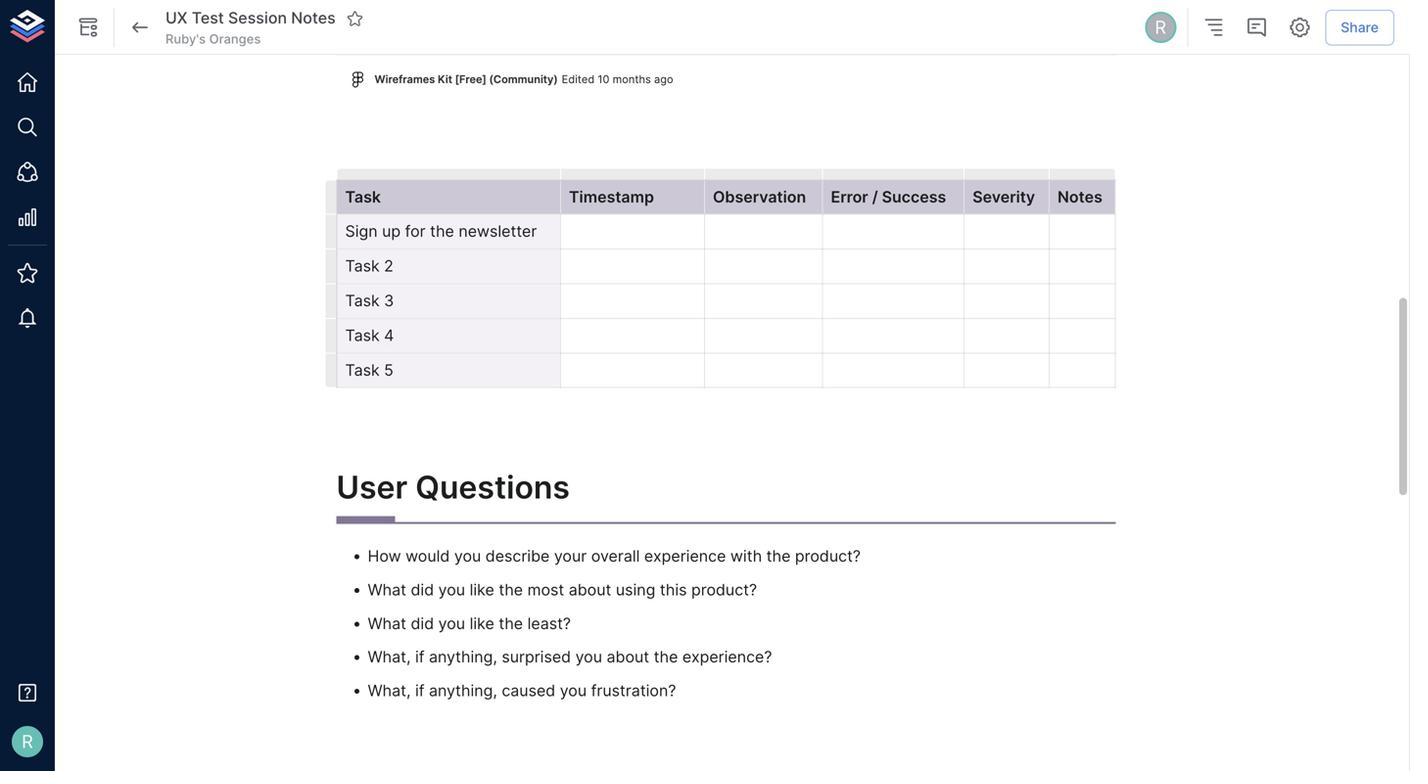Task type: locate. For each thing, give the bounding box(es) containing it.
1 like from the top
[[470, 581, 495, 600]]

like
[[470, 581, 495, 600], [470, 614, 495, 634]]

notes
[[291, 9, 336, 28], [1058, 187, 1103, 207]]

4 task from the top
[[345, 326, 380, 345]]

1 horizontal spatial r
[[1155, 17, 1167, 38]]

you right 'surprised'
[[576, 648, 602, 667]]

1 vertical spatial if
[[415, 682, 425, 701]]

task 3
[[345, 291, 394, 311]]

0 vertical spatial what
[[368, 581, 407, 600]]

ruby's oranges link
[[166, 30, 261, 48]]

1 task from the top
[[345, 187, 381, 207]]

1 what from the top
[[368, 581, 407, 600]]

task left 2
[[345, 257, 380, 276]]

anything, down what did you like the least?
[[429, 648, 497, 667]]

0 vertical spatial notes
[[291, 9, 336, 28]]

task for task 5
[[345, 361, 380, 380]]

5
[[384, 361, 394, 380]]

settings image
[[1288, 16, 1312, 39]]

surprised
[[502, 648, 571, 667]]

3
[[384, 291, 394, 311]]

most
[[528, 581, 564, 600]]

0 vertical spatial r
[[1155, 17, 1167, 38]]

2 anything, from the top
[[429, 682, 497, 701]]

2 if from the top
[[415, 682, 425, 701]]

you up what did you like the least?
[[438, 581, 465, 600]]

1 vertical spatial product?
[[692, 581, 757, 600]]

0 vertical spatial like
[[470, 581, 495, 600]]

0 horizontal spatial notes
[[291, 9, 336, 28]]

1 horizontal spatial notes
[[1058, 187, 1103, 207]]

the up the frustration?
[[654, 648, 678, 667]]

0 vertical spatial r button
[[1142, 9, 1180, 46]]

notes left favorite icon
[[291, 9, 336, 28]]

1 vertical spatial r button
[[6, 721, 49, 764]]

with
[[731, 547, 762, 566]]

0 horizontal spatial product?
[[692, 581, 757, 600]]

2 task from the top
[[345, 257, 380, 276]]

1 vertical spatial what
[[368, 614, 407, 634]]

you right would
[[454, 547, 481, 566]]

like left least?
[[470, 614, 495, 634]]

ruby's
[[166, 31, 206, 46]]

least?
[[528, 614, 571, 634]]

success
[[882, 187, 947, 207]]

product?
[[795, 547, 861, 566], [692, 581, 757, 600]]

r button
[[1142, 9, 1180, 46], [6, 721, 49, 764]]

1 what, from the top
[[368, 648, 411, 667]]

what did you like the least?
[[368, 614, 571, 634]]

1 vertical spatial anything,
[[429, 682, 497, 701]]

product? down 'with'
[[692, 581, 757, 600]]

1 vertical spatial what,
[[368, 682, 411, 701]]

you down would
[[438, 614, 465, 634]]

error / success
[[831, 187, 947, 207]]

user questions
[[336, 469, 570, 507]]

about up the frustration?
[[607, 648, 650, 667]]

task left "3"
[[345, 291, 380, 311]]

test
[[192, 9, 224, 28]]

what,
[[368, 648, 411, 667], [368, 682, 411, 701]]

if for what, if anything, caused you frustration?
[[415, 682, 425, 701]]

what, if anything, surprised you about the experience?
[[368, 648, 772, 667]]

1 anything, from the top
[[429, 648, 497, 667]]

1 vertical spatial notes
[[1058, 187, 1103, 207]]

user
[[336, 469, 408, 507]]

like for most
[[470, 581, 495, 600]]

anything, for caused
[[429, 682, 497, 701]]

what
[[368, 581, 407, 600], [368, 614, 407, 634]]

about
[[569, 581, 612, 600], [607, 648, 650, 667]]

ux
[[166, 9, 188, 28]]

3 task from the top
[[345, 291, 380, 311]]

ux test session notes
[[166, 9, 336, 28]]

2 what, from the top
[[368, 682, 411, 701]]

1 vertical spatial did
[[411, 614, 434, 634]]

oranges
[[209, 31, 261, 46]]

task for task 4
[[345, 326, 380, 345]]

notes right severity
[[1058, 187, 1103, 207]]

questions
[[415, 469, 570, 507]]

anything, left caused
[[429, 682, 497, 701]]

if for what, if anything, surprised you about the experience?
[[415, 648, 425, 667]]

did
[[411, 581, 434, 600], [411, 614, 434, 634]]

1 if from the top
[[415, 648, 425, 667]]

like for least?
[[470, 614, 495, 634]]

2
[[384, 257, 394, 276]]

0 vertical spatial did
[[411, 581, 434, 600]]

0 vertical spatial what,
[[368, 648, 411, 667]]

share button
[[1326, 10, 1395, 45]]

session
[[228, 9, 287, 28]]

product? right 'with'
[[795, 547, 861, 566]]

5 task from the top
[[345, 361, 380, 380]]

2 did from the top
[[411, 614, 434, 634]]

using
[[616, 581, 656, 600]]

2 what from the top
[[368, 614, 407, 634]]

the
[[430, 222, 454, 241], [767, 547, 791, 566], [499, 581, 523, 600], [499, 614, 523, 634], [654, 648, 678, 667]]

table of contents image
[[1202, 16, 1226, 39]]

the right the for
[[430, 222, 454, 241]]

task left 4 in the left of the page
[[345, 326, 380, 345]]

r
[[1155, 17, 1167, 38], [22, 732, 33, 753]]

1 horizontal spatial product?
[[795, 547, 861, 566]]

if
[[415, 648, 425, 667], [415, 682, 425, 701]]

what did you like the most about using this product?
[[368, 581, 757, 600]]

task 5
[[345, 361, 394, 380]]

1 vertical spatial r
[[22, 732, 33, 753]]

1 did from the top
[[411, 581, 434, 600]]

0 vertical spatial anything,
[[429, 648, 497, 667]]

go back image
[[128, 16, 152, 39]]

experience
[[644, 547, 726, 566]]

favorite image
[[346, 10, 364, 27]]

what, if anything, caused you frustration?
[[368, 682, 676, 701]]

task
[[345, 187, 381, 207], [345, 257, 380, 276], [345, 291, 380, 311], [345, 326, 380, 345], [345, 361, 380, 380]]

anything,
[[429, 648, 497, 667], [429, 682, 497, 701]]

0 vertical spatial about
[[569, 581, 612, 600]]

0 vertical spatial if
[[415, 648, 425, 667]]

0 vertical spatial product?
[[795, 547, 861, 566]]

like up what did you like the least?
[[470, 581, 495, 600]]

task for task 2
[[345, 257, 380, 276]]

task left "5"
[[345, 361, 380, 380]]

the right 'with'
[[767, 547, 791, 566]]

about down 'your' in the left of the page
[[569, 581, 612, 600]]

1 vertical spatial like
[[470, 614, 495, 634]]

you
[[454, 547, 481, 566], [438, 581, 465, 600], [438, 614, 465, 634], [576, 648, 602, 667], [560, 682, 587, 701]]

experience?
[[683, 648, 772, 667]]

1 horizontal spatial r button
[[1142, 9, 1180, 46]]

task up sign on the top
[[345, 187, 381, 207]]

2 like from the top
[[470, 614, 495, 634]]



Task type: describe. For each thing, give the bounding box(es) containing it.
task for task
[[345, 187, 381, 207]]

describe
[[486, 547, 550, 566]]

what, for what, if anything, surprised you about the experience?
[[368, 648, 411, 667]]

the left least?
[[499, 614, 523, 634]]

what for what did you like the least?
[[368, 614, 407, 634]]

ruby's oranges
[[166, 31, 261, 46]]

/
[[872, 187, 878, 207]]

error
[[831, 187, 869, 207]]

severity
[[973, 187, 1035, 207]]

show wiki image
[[76, 16, 100, 39]]

caused
[[502, 682, 556, 701]]

you for what did you like the most about using this product?
[[438, 581, 465, 600]]

share
[[1341, 19, 1379, 36]]

product? for what did you like the most about using this product?
[[692, 581, 757, 600]]

0 horizontal spatial r button
[[6, 721, 49, 764]]

observation
[[713, 187, 806, 207]]

comments image
[[1245, 16, 1269, 39]]

newsletter
[[459, 222, 537, 241]]

for
[[405, 222, 426, 241]]

how would you describe your overall experience with the product?
[[368, 547, 861, 566]]

you for how would you describe your overall experience with the product?
[[454, 547, 481, 566]]

overall
[[591, 547, 640, 566]]

product? for how would you describe your overall experience with the product?
[[795, 547, 861, 566]]

sign
[[345, 222, 378, 241]]

frustration?
[[591, 682, 676, 701]]

0 horizontal spatial r
[[22, 732, 33, 753]]

would
[[406, 547, 450, 566]]

up
[[382, 222, 401, 241]]

what, for what, if anything, caused you frustration?
[[368, 682, 411, 701]]

did for what did you like the least?
[[411, 614, 434, 634]]

the down describe
[[499, 581, 523, 600]]

1 vertical spatial about
[[607, 648, 650, 667]]

you for what did you like the least?
[[438, 614, 465, 634]]

this
[[660, 581, 687, 600]]

how
[[368, 547, 401, 566]]

task 4
[[345, 326, 394, 345]]

anything, for surprised
[[429, 648, 497, 667]]

you down 'what, if anything, surprised you about the experience?'
[[560, 682, 587, 701]]

4
[[384, 326, 394, 345]]

did for what did you like the most about using this product?
[[411, 581, 434, 600]]

your
[[554, 547, 587, 566]]

timestamp
[[569, 187, 654, 207]]

task 2
[[345, 257, 394, 276]]

sign up for the newsletter
[[345, 222, 537, 241]]

what for what did you like the most about using this product?
[[368, 581, 407, 600]]

task for task 3
[[345, 291, 380, 311]]



Task type: vqa. For each thing, say whether or not it's contained in the screenshot.
To within 'user seemed to find the process straightforward'
no



